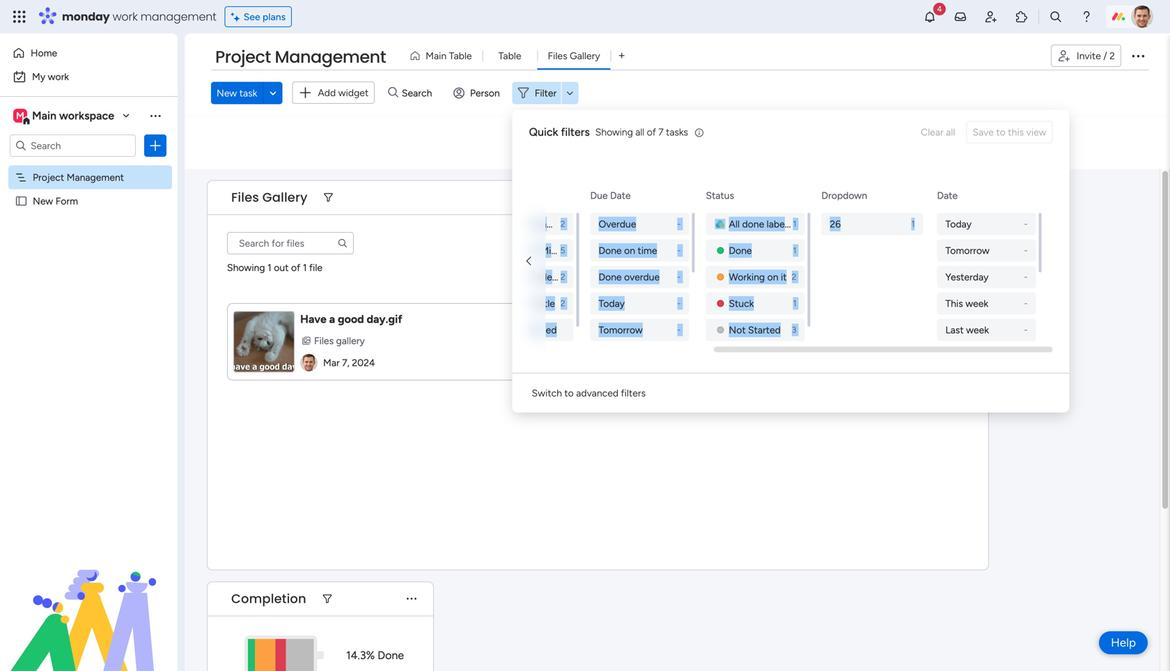 Task type: locate. For each thing, give the bounding box(es) containing it.
invite
[[1077, 50, 1102, 62]]

2 vertical spatial files
[[314, 335, 334, 347]]

files up search for files search box
[[231, 188, 259, 206]]

new right public board icon
[[33, 195, 53, 207]]

unassigned
[[506, 324, 557, 336]]

clear all button
[[916, 121, 961, 143]]

26
[[830, 218, 841, 230]]

0 horizontal spatial project management
[[33, 171, 124, 183]]

0 horizontal spatial all
[[636, 126, 645, 138]]

table
[[449, 50, 472, 62], [499, 50, 522, 62]]

1 vertical spatial files gallery
[[231, 188, 308, 206]]

dropdown group
[[822, 213, 926, 235]]

2 right turtle
[[561, 298, 565, 308]]

files gallery up search for files search box
[[231, 188, 308, 206]]

work right my
[[48, 71, 69, 83]]

files down 'a' on the left
[[314, 335, 334, 347]]

0 horizontal spatial on
[[624, 245, 636, 256]]

project up the task
[[215, 45, 271, 69]]

tomorrow up yesterday
[[946, 245, 990, 256]]

on inside due date group
[[624, 245, 636, 256]]

yesterday
[[946, 271, 989, 283]]

project management up add
[[215, 45, 386, 69]]

new left the task
[[217, 87, 237, 99]]

lottie animation image
[[0, 530, 178, 671]]

project
[[215, 45, 271, 69], [33, 171, 64, 183]]

main content
[[185, 169, 1171, 671]]

all left 7
[[636, 126, 645, 138]]

my work option
[[8, 65, 169, 88]]

3
[[792, 325, 797, 335]]

option
[[0, 165, 178, 168]]

1 vertical spatial management
[[67, 171, 124, 183]]

today inside due date group
[[599, 298, 625, 309]]

of
[[647, 126, 656, 138], [291, 262, 300, 273]]

help
[[1112, 635, 1136, 650]]

showing inside quick filters showing all of 7 tasks
[[596, 126, 633, 138]]

1 vertical spatial today
[[599, 298, 625, 309]]

showing 1 out of 1 file
[[227, 262, 323, 273]]

2 table from the left
[[499, 50, 522, 62]]

1 horizontal spatial all
[[946, 126, 956, 138]]

due date
[[591, 190, 631, 201]]

table up person popup button
[[449, 50, 472, 62]]

today up 'download' icon
[[946, 218, 972, 230]]

today
[[946, 218, 972, 230], [599, 298, 625, 309]]

workspace image
[[13, 108, 27, 123]]

table up "person"
[[499, 50, 522, 62]]

main inside button
[[426, 50, 447, 62]]

0 vertical spatial main
[[426, 50, 447, 62]]

0 horizontal spatial table
[[449, 50, 472, 62]]

done inside status group
[[729, 245, 752, 256]]

new task button
[[211, 82, 263, 104]]

due date group
[[591, 213, 692, 473]]

week right this
[[966, 298, 989, 309]]

0 vertical spatial project management
[[215, 45, 386, 69]]

0 horizontal spatial tomorrow
[[599, 324, 643, 336]]

table inside table button
[[499, 50, 522, 62]]

invite members image
[[985, 10, 999, 24]]

main for main workspace
[[32, 109, 56, 122]]

to inside "button"
[[565, 387, 574, 399]]

week right last
[[967, 324, 990, 336]]

1 vertical spatial project management
[[33, 171, 124, 183]]

help button
[[1100, 631, 1148, 654]]

0 horizontal spatial date
[[610, 190, 631, 201]]

stuck
[[729, 298, 754, 309]]

1 horizontal spatial tomorrow
[[946, 245, 990, 256]]

0 horizontal spatial gallery
[[263, 188, 308, 206]]

week
[[966, 298, 989, 309], [967, 324, 990, 336]]

to inside button
[[997, 126, 1006, 138]]

search everything image
[[1049, 10, 1063, 24]]

2 up 5
[[561, 219, 565, 229]]

1 all from the left
[[636, 126, 645, 138]]

on
[[624, 245, 636, 256], [768, 271, 779, 283]]

tomorrow inside due date group
[[599, 324, 643, 336]]

1 horizontal spatial files gallery
[[548, 50, 600, 62]]

public board image
[[15, 194, 28, 208]]

done down overdue on the right top of page
[[599, 245, 622, 256]]

files gallery
[[548, 50, 600, 62], [231, 188, 308, 206]]

management up the form
[[67, 171, 124, 183]]

done overdue
[[599, 271, 660, 283]]

files gallery for files gallery button
[[548, 50, 600, 62]]

0 horizontal spatial of
[[291, 262, 300, 273]]

1 horizontal spatial table
[[499, 50, 522, 62]]

0 horizontal spatial filters
[[561, 125, 590, 139]]

main content containing files gallery
[[185, 169, 1171, 671]]

status
[[706, 190, 735, 201]]

filter
[[535, 87, 557, 99]]

of left 7
[[647, 126, 656, 138]]

today down done overdue
[[599, 298, 625, 309]]

1 vertical spatial tomorrow
[[599, 324, 643, 336]]

new for new form
[[33, 195, 53, 207]]

0 horizontal spatial files
[[231, 188, 259, 206]]

done down 'all'
[[729, 245, 752, 256]]

arrow down image
[[562, 84, 579, 101]]

of right out
[[291, 262, 300, 273]]

mar
[[323, 357, 340, 369]]

to right "switch"
[[565, 387, 574, 399]]

main workspace
[[32, 109, 114, 122]]

done
[[743, 218, 765, 230]]

save to this view button
[[967, 121, 1053, 143]]

1 horizontal spatial work
[[113, 9, 138, 24]]

working
[[729, 271, 765, 283]]

update feed image
[[954, 10, 968, 24]]

date right due
[[610, 190, 631, 201]]

all right clear
[[946, 126, 956, 138]]

v2 search image
[[388, 85, 399, 101]]

2 right it at the top right of page
[[792, 272, 797, 282]]

1 vertical spatial on
[[768, 271, 779, 283]]

project management inside list box
[[33, 171, 124, 183]]

more dots image
[[407, 594, 417, 604]]

day
[[367, 313, 386, 326]]

None search field
[[227, 232, 354, 254]]

on left it at the top right of page
[[768, 271, 779, 283]]

0 horizontal spatial showing
[[227, 262, 265, 273]]

gallery layout group
[[886, 232, 939, 254]]

on inside status group
[[768, 271, 779, 283]]

work right monday
[[113, 9, 138, 24]]

Search field
[[399, 83, 440, 103]]

dropdown
[[822, 190, 868, 201]]

1 vertical spatial to
[[565, 387, 574, 399]]

1 horizontal spatial to
[[997, 126, 1006, 138]]

1 horizontal spatial today
[[946, 218, 972, 230]]

project management
[[215, 45, 386, 69], [33, 171, 124, 183]]

work
[[113, 9, 138, 24], [48, 71, 69, 83]]

files gallery up "arrow down" "icon"
[[548, 50, 600, 62]]

owner group
[[475, 213, 577, 341]]

showing left 7
[[596, 126, 633, 138]]

1 table from the left
[[449, 50, 472, 62]]

0 vertical spatial project
[[215, 45, 271, 69]]

gallery inside files gallery field
[[263, 188, 308, 206]]

project management up the form
[[33, 171, 124, 183]]

1 horizontal spatial of
[[647, 126, 656, 138]]

1 horizontal spatial project management
[[215, 45, 386, 69]]

2 for invite / 2
[[1110, 50, 1116, 62]]

files inside field
[[231, 188, 259, 206]]

form
[[56, 195, 78, 207]]

new inside new task button
[[217, 87, 237, 99]]

1 horizontal spatial new
[[217, 87, 237, 99]]

1 horizontal spatial project
[[215, 45, 271, 69]]

list box
[[0, 163, 178, 401]]

1 vertical spatial filters
[[621, 387, 646, 399]]

1 vertical spatial work
[[48, 71, 69, 83]]

on for done
[[624, 245, 636, 256]]

table inside the main table button
[[449, 50, 472, 62]]

all inside button
[[946, 126, 956, 138]]

labels
[[767, 218, 792, 230]]

this week
[[946, 298, 989, 309]]

switch to advanced filters button
[[526, 382, 652, 404]]

tomorrow
[[946, 245, 990, 256], [599, 324, 643, 336]]

new form
[[33, 195, 78, 207]]

gallery
[[336, 335, 365, 347]]

2 for me (dynamic) 2
[[561, 219, 565, 229]]

not started
[[729, 324, 781, 336]]

main right workspace icon
[[32, 109, 56, 122]]

1 horizontal spatial management
[[275, 45, 386, 69]]

clear all
[[921, 126, 956, 138]]

2 right /
[[1110, 50, 1116, 62]]

gallery up search for files search box
[[263, 188, 308, 206]]

invite / 2
[[1077, 50, 1116, 62]]

completion
[[231, 590, 306, 608]]

0 horizontal spatial management
[[67, 171, 124, 183]]

help image
[[1080, 10, 1094, 24]]

all
[[636, 126, 645, 138], [946, 126, 956, 138]]

7,
[[342, 357, 350, 369]]

1 vertical spatial week
[[967, 324, 990, 336]]

gallery
[[570, 50, 600, 62], [263, 188, 308, 206]]

m
[[16, 110, 24, 122]]

new inside list box
[[33, 195, 53, 207]]

advanced
[[576, 387, 619, 399]]

last week
[[946, 324, 990, 336]]

2
[[1110, 50, 1116, 62], [561, 219, 565, 229], [561, 272, 565, 282], [792, 272, 797, 282], [561, 298, 565, 308]]

0 vertical spatial week
[[966, 298, 989, 309]]

to left this at the right of the page
[[997, 126, 1006, 138]]

2 horizontal spatial files
[[548, 50, 568, 62]]

0 vertical spatial on
[[624, 245, 636, 256]]

0 vertical spatial tomorrow
[[946, 245, 990, 256]]

filters right advanced
[[621, 387, 646, 399]]

1 horizontal spatial on
[[768, 271, 779, 283]]

0 vertical spatial today
[[946, 218, 972, 230]]

my work
[[32, 71, 69, 83]]

0 vertical spatial gallery
[[570, 50, 600, 62]]

0 horizontal spatial today
[[599, 298, 625, 309]]

main up search "field"
[[426, 50, 447, 62]]

date
[[610, 190, 631, 201], [938, 190, 958, 201]]

Completion field
[[228, 590, 310, 608]]

project up new form
[[33, 171, 64, 183]]

0 vertical spatial management
[[275, 45, 386, 69]]

files gallery inside button
[[548, 50, 600, 62]]

list box containing project management
[[0, 163, 178, 401]]

1 horizontal spatial filters
[[621, 387, 646, 399]]

workspace options image
[[148, 109, 162, 122]]

0 vertical spatial work
[[113, 9, 138, 24]]

0 vertical spatial new
[[217, 87, 237, 99]]

management up add widget popup button
[[275, 45, 386, 69]]

main inside workspace selection element
[[32, 109, 56, 122]]

1 vertical spatial of
[[291, 262, 300, 273]]

to
[[997, 126, 1006, 138], [565, 387, 574, 399]]

0 horizontal spatial project
[[33, 171, 64, 183]]

2 inside button
[[1110, 50, 1116, 62]]

filter button
[[513, 82, 579, 104]]

main
[[426, 50, 447, 62], [32, 109, 56, 122]]

1 vertical spatial files
[[231, 188, 259, 206]]

0 vertical spatial files gallery
[[548, 50, 600, 62]]

date group
[[938, 213, 1039, 473]]

done right 14.3% at bottom
[[378, 649, 404, 662]]

today inside date group
[[946, 218, 972, 230]]

lottie animation element
[[0, 530, 178, 671]]

add view image
[[619, 51, 625, 61]]

done left overdue on the top
[[599, 271, 622, 283]]

1 vertical spatial gallery
[[263, 188, 308, 206]]

0 vertical spatial to
[[997, 126, 1006, 138]]

2 inside me (dynamic) 2
[[561, 219, 565, 229]]

0 vertical spatial of
[[647, 126, 656, 138]]

1 vertical spatial main
[[32, 109, 56, 122]]

jeremy miller 5
[[506, 245, 565, 256]]

1 date from the left
[[610, 190, 631, 201]]

filters right quick
[[561, 125, 590, 139]]

table button
[[483, 45, 538, 67]]

gallery inside files gallery button
[[570, 50, 600, 62]]

save to this view
[[973, 126, 1047, 138]]

files
[[548, 50, 568, 62], [231, 188, 259, 206], [314, 335, 334, 347]]

gallery left add view icon
[[570, 50, 600, 62]]

0 horizontal spatial work
[[48, 71, 69, 83]]

0 horizontal spatial to
[[565, 387, 574, 399]]

files up filter
[[548, 50, 568, 62]]

done for done overdue
[[599, 271, 622, 283]]

0 horizontal spatial files gallery
[[231, 188, 308, 206]]

on left time
[[624, 245, 636, 256]]

switch to advanced filters
[[532, 387, 646, 399]]

1
[[793, 219, 797, 229], [912, 219, 915, 229], [793, 245, 797, 255], [268, 262, 272, 273], [303, 262, 307, 273], [793, 298, 797, 308], [926, 360, 929, 368]]

1 horizontal spatial showing
[[596, 126, 633, 138]]

management
[[141, 9, 216, 24]]

0 vertical spatial files
[[548, 50, 568, 62]]

task
[[240, 87, 257, 99]]

monday marketplace image
[[1015, 10, 1029, 24]]

0 vertical spatial showing
[[596, 126, 633, 138]]

all done labels
[[729, 218, 792, 230]]

(dynamic)
[[522, 218, 566, 230]]

workspace
[[59, 109, 114, 122]]

done for done
[[729, 245, 752, 256]]

1 vertical spatial project
[[33, 171, 64, 183]]

files gallery inside field
[[231, 188, 308, 206]]

options image
[[148, 139, 162, 153]]

1 horizontal spatial main
[[426, 50, 447, 62]]

date up 'download' icon
[[938, 190, 958, 201]]

add widget button
[[292, 82, 375, 104]]

files for files gallery button
[[548, 50, 568, 62]]

1 horizontal spatial gallery
[[570, 50, 600, 62]]

work inside option
[[48, 71, 69, 83]]

2 all from the left
[[946, 126, 956, 138]]

0 horizontal spatial new
[[33, 195, 53, 207]]

0 horizontal spatial main
[[32, 109, 56, 122]]

showing
[[596, 126, 633, 138], [227, 262, 265, 273]]

showing left out
[[227, 262, 265, 273]]

options image
[[1130, 47, 1147, 64]]

2 inside terry turtle 2
[[561, 298, 565, 308]]

1 horizontal spatial date
[[938, 190, 958, 201]]

tomorrow down done overdue
[[599, 324, 643, 336]]

2 down 5
[[561, 272, 565, 282]]

1 inside dropdown group
[[912, 219, 915, 229]]

1 vertical spatial new
[[33, 195, 53, 207]]



Task type: vqa. For each thing, say whether or not it's contained in the screenshot.


Task type: describe. For each thing, give the bounding box(es) containing it.
person
[[470, 87, 500, 99]]

1 vertical spatial showing
[[227, 262, 265, 273]]

me
[[506, 218, 520, 230]]

search image
[[337, 237, 348, 249]]

main table button
[[404, 45, 483, 67]]

overdue
[[599, 218, 637, 230]]

tomorrow inside date group
[[946, 245, 990, 256]]

none search field inside main content
[[227, 232, 354, 254]]

monday
[[62, 9, 110, 24]]

project inside field
[[215, 45, 271, 69]]

my work link
[[8, 65, 169, 88]]

Project Management field
[[212, 45, 390, 69]]

on for working
[[768, 271, 779, 283]]

view
[[1027, 126, 1047, 138]]

add
[[318, 87, 336, 99]]

invite / 2 button
[[1051, 45, 1122, 67]]

quick filters showing all of 7 tasks
[[529, 125, 688, 139]]

working on it
[[729, 271, 787, 283]]

last
[[946, 324, 964, 336]]

mar 7, 2024
[[323, 357, 375, 369]]

a
[[329, 313, 335, 326]]

save
[[973, 126, 994, 138]]

0 vertical spatial filters
[[561, 125, 590, 139]]

all inside quick filters showing all of 7 tasks
[[636, 126, 645, 138]]

see plans
[[244, 11, 286, 23]]

notifications image
[[923, 10, 937, 24]]

status group
[[706, 213, 808, 341]]

new for new task
[[217, 87, 237, 99]]

Search in workspace field
[[29, 138, 116, 154]]

select product image
[[13, 10, 26, 24]]

add widget
[[318, 87, 369, 99]]

files gallery button
[[300, 333, 369, 348]]

/
[[1104, 50, 1108, 62]]

5
[[561, 245, 565, 255]]

Files Gallery field
[[228, 188, 311, 207]]

4 image
[[934, 1, 946, 16]]

2 for terry turtle 2
[[561, 298, 565, 308]]

new task
[[217, 87, 257, 99]]

management inside list box
[[67, 171, 124, 183]]

turtle
[[530, 298, 555, 309]]

plans
[[263, 11, 286, 23]]

filters inside "button"
[[621, 387, 646, 399]]

main table
[[426, 50, 472, 62]]

clear
[[921, 126, 944, 138]]

week for this week
[[966, 298, 989, 309]]

files gallery
[[314, 335, 365, 347]]

week for last week
[[967, 324, 990, 336]]

terry turtle image
[[1132, 6, 1154, 28]]

home link
[[8, 42, 169, 64]]

14.3%
[[346, 649, 375, 662]]

miller
[[541, 245, 564, 256]]

main for main table
[[426, 50, 447, 62]]

work for monday
[[113, 9, 138, 24]]

file
[[309, 262, 323, 273]]

files gallery button
[[538, 45, 611, 67]]

my
[[32, 71, 45, 83]]

files gallery for files gallery field on the left top of page
[[231, 188, 308, 206]]

have
[[300, 313, 327, 326]]

widget
[[338, 87, 369, 99]]

it
[[781, 271, 787, 283]]

have a good day .gif
[[300, 313, 402, 326]]

angle down image
[[270, 88, 276, 98]]

started
[[748, 324, 781, 336]]

of inside quick filters showing all of 7 tasks
[[647, 126, 656, 138]]

gallery for files gallery field on the left top of page
[[263, 188, 308, 206]]

project management inside field
[[215, 45, 386, 69]]

2 inside status group
[[792, 272, 797, 282]]

done for done on time
[[599, 245, 622, 256]]

this
[[1008, 126, 1024, 138]]

workspace selection element
[[13, 107, 116, 125]]

1 horizontal spatial files
[[314, 335, 334, 347]]

see plans button
[[225, 6, 292, 27]]

management inside field
[[275, 45, 386, 69]]

jeremy
[[506, 245, 539, 256]]

tasks
[[666, 126, 688, 138]]

overdue
[[624, 271, 660, 283]]

gallery for files gallery button
[[570, 50, 600, 62]]

not
[[729, 324, 746, 336]]

done on time
[[599, 245, 658, 256]]

see
[[244, 11, 260, 23]]

home option
[[8, 42, 169, 64]]

switch
[[532, 387, 562, 399]]

person button
[[448, 82, 508, 104]]

download image
[[950, 236, 964, 250]]

7
[[659, 126, 664, 138]]

due
[[591, 190, 608, 201]]

done inside main content
[[378, 649, 404, 662]]

.gif
[[386, 313, 402, 326]]

me (dynamic) 2
[[506, 218, 566, 230]]

files for files gallery field on the left top of page
[[231, 188, 259, 206]]

work for my
[[48, 71, 69, 83]]

quick filters dialog
[[244, 110, 1070, 473]]

project inside list box
[[33, 171, 64, 183]]

home
[[31, 47, 57, 59]]

this
[[946, 298, 964, 309]]

monday work management
[[62, 9, 216, 24]]

to for save
[[997, 126, 1006, 138]]

time
[[638, 245, 658, 256]]

14.3% done
[[346, 649, 404, 662]]

all
[[729, 218, 740, 230]]

Search for files search field
[[227, 232, 354, 254]]

to for switch
[[565, 387, 574, 399]]

terry
[[506, 298, 528, 309]]

2 date from the left
[[938, 190, 958, 201]]

2024
[[352, 357, 375, 369]]

terry turtle 2
[[506, 298, 565, 309]]



